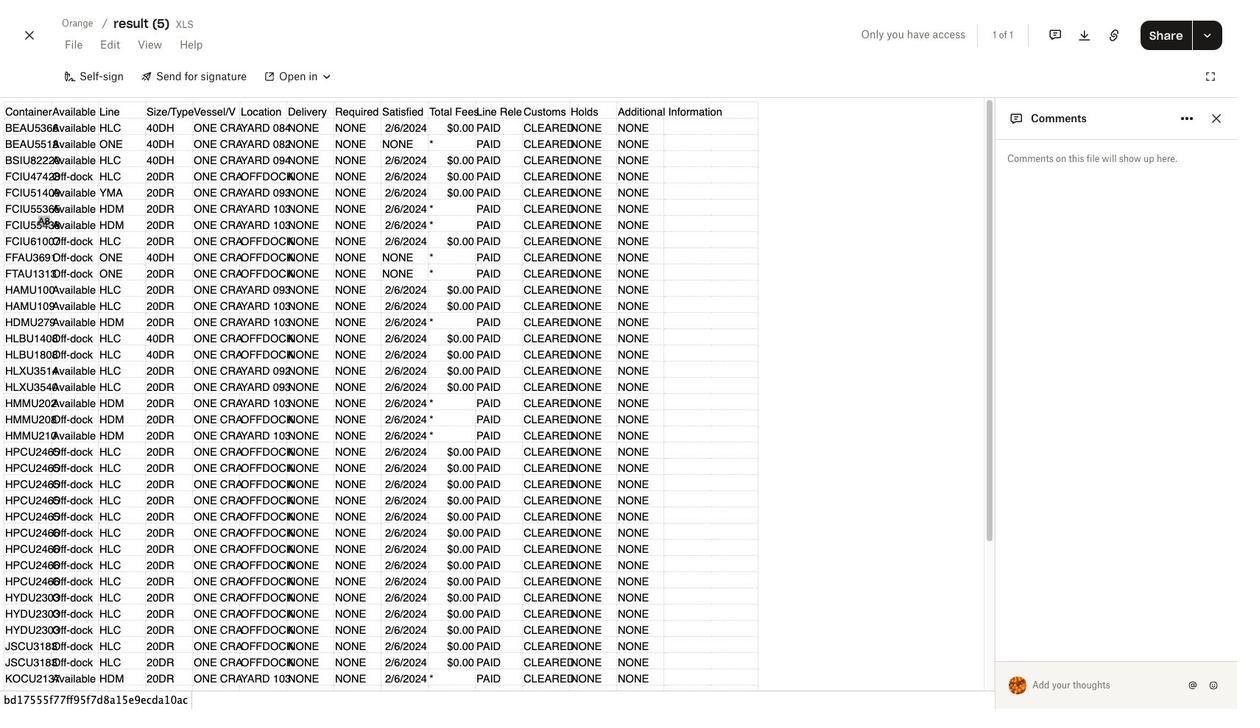 Task type: vqa. For each thing, say whether or not it's contained in the screenshot.
Create
no



Task type: describe. For each thing, give the bounding box(es) containing it.
close right sidebar image
[[1208, 110, 1225, 127]]

close image
[[21, 24, 38, 47]]

Add your thoughts text field
[[1033, 674, 1184, 697]]

add your thoughts image
[[1033, 678, 1172, 694]]



